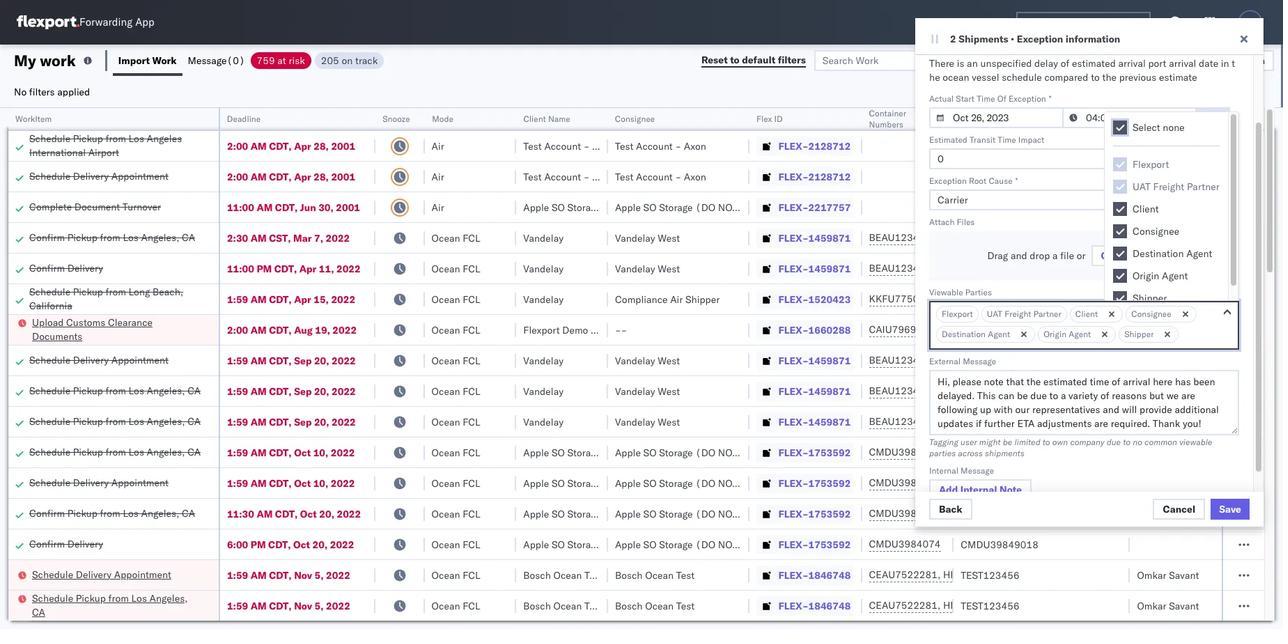 Task type: describe. For each thing, give the bounding box(es) containing it.
apr for schedule pickup from los angeles international airport
[[294, 140, 311, 152]]

flxt29342342
[[961, 293, 1032, 305]]

to right click
[[1128, 249, 1137, 262]]

2:00 for schedule delivery appointment
[[227, 170, 248, 183]]

tagging user might be limited to own company due to no common viewable parties across shipments
[[929, 437, 1213, 458]]

a
[[1053, 249, 1058, 262]]

2 vertical spatial client
[[1075, 309, 1098, 319]]

3 1:59 am cdt, sep 20, 2022 from the top
[[227, 416, 356, 428]]

2001 for schedule pickup from los angeles international airport
[[331, 140, 355, 152]]

complete document turnover
[[29, 200, 161, 213]]

4 fcl from the top
[[463, 324, 480, 336]]

3 ocean fcl from the top
[[432, 293, 480, 305]]

west for 1:59 am cdt, sep 20, 2022 schedule delivery appointment button
[[658, 354, 680, 367]]

on
[[342, 54, 353, 67]]

kkfu7750073,
[[869, 293, 940, 305]]

1 1:59 from the top
[[227, 293, 248, 305]]

10 resize handle column header from the left
[[1205, 108, 1222, 629]]

appointment for 1:59 am cdt, sep 20, 2022
[[111, 354, 169, 366]]

freight
[[1005, 309, 1031, 319]]

2 1846748 from the top
[[808, 599, 851, 612]]

1 hlxu6269489, from the top
[[943, 568, 1014, 581]]

flexport button
[[936, 306, 979, 323]]

confirm pickup from los angeles, ca button for 2:30
[[29, 230, 195, 246]]

4 flex-1459871 from the top
[[778, 385, 851, 397]]

resize handle column header for client name
[[591, 108, 608, 629]]

2 1:59 from the top
[[227, 354, 248, 367]]

5 fcl from the top
[[463, 354, 480, 367]]

flex-2128712 for schedule pickup from los angeles international airport
[[778, 140, 851, 152]]

schedule pickup from los angeles international airport link
[[29, 131, 212, 159]]

origin agent inside button
[[1044, 329, 1091, 339]]

14 flex- from the top
[[778, 538, 809, 551]]

2 test123456 from the top
[[961, 599, 1020, 612]]

apr for schedule pickup from long beach, california
[[294, 293, 311, 305]]

mbl/mawb numbers
[[961, 114, 1046, 124]]

impact
[[1018, 134, 1044, 145]]

reset to default filters button
[[693, 50, 814, 71]]

5 1459871 from the top
[[808, 416, 851, 428]]

no filters applied
[[14, 85, 90, 98]]

1 vertical spatial exception
[[1009, 93, 1046, 104]]

2 5, from the top
[[315, 599, 324, 612]]

cause
[[989, 176, 1013, 186]]

schedule pickup from long beach, california button
[[29, 285, 212, 314]]

5 bozo1234565, from the top
[[943, 415, 1014, 428]]

resize handle column header for workitem
[[202, 108, 219, 629]]

to left no
[[1123, 437, 1131, 447]]

forwarding
[[79, 16, 133, 29]]

1:59 am cdt, oct 10, 2022 for schedule pickup from los angeles, ca
[[227, 446, 355, 459]]

1 test123456 from the top
[[961, 569, 1020, 581]]

no
[[1133, 437, 1142, 447]]

note
[[1000, 483, 1022, 496]]

2 nov from the top
[[294, 599, 312, 612]]

0 vertical spatial destination agent
[[1133, 247, 1213, 260]]

delay
[[1035, 57, 1058, 70]]

yao liu
[[1137, 140, 1169, 152]]

beau1234567, bozo1234565, tcnu1234565 for 11:00's the confirm delivery button
[[869, 262, 1085, 274]]

upload customs clearance documents button
[[32, 315, 201, 344]]

2128712 for schedule pickup from los angeles international airport
[[808, 140, 851, 152]]

uat freight partner button
[[981, 306, 1067, 323]]

origin inside button
[[1044, 329, 1067, 339]]

2 flex- from the top
[[778, 170, 809, 183]]

cmdu3984074 for confirm pickup from los angeles, ca
[[869, 507, 941, 520]]

2 hlxu8034992 from the top
[[1017, 599, 1085, 612]]

2 1459871 from the top
[[808, 262, 851, 275]]

save button
[[1211, 499, 1250, 520]]

actual start time of exception *
[[929, 93, 1052, 104]]

1 vertical spatial filters
[[29, 85, 55, 98]]

3 flex- from the top
[[778, 201, 809, 214]]

upload customs clearance documents
[[32, 316, 153, 342]]

16 flex- from the top
[[778, 599, 809, 612]]

flex-1459871 for confirm pickup from los angeles, ca button related to 2:30
[[778, 232, 851, 244]]

applied
[[57, 85, 90, 98]]

agent down client button
[[1069, 329, 1091, 339]]

0 vertical spatial client
[[523, 114, 546, 124]]

Search Shipments (/) text field
[[1016, 12, 1151, 33]]

california
[[29, 299, 72, 312]]

drag
[[987, 249, 1008, 262]]

add internal note
[[939, 483, 1022, 496]]

0 vertical spatial origin
[[1133, 270, 1159, 282]]

5 beau1234567, from the top
[[869, 415, 940, 428]]

air for schedule pickup from los angeles international airport
[[432, 140, 444, 152]]

at
[[277, 54, 286, 67]]

20, for confirm pickup from los angeles, ca button related to 11:30
[[319, 507, 334, 520]]

1 flex1459871 from the top
[[961, 232, 1026, 244]]

name
[[548, 114, 570, 124]]

confirm for 6:00 pm cdt, oct 20, 2022
[[29, 537, 65, 550]]

be
[[1003, 437, 1012, 447]]

9 flex- from the top
[[778, 385, 809, 397]]

0191967788 for schedule delivery appointment
[[961, 170, 1021, 183]]

actual
[[929, 93, 954, 104]]

origin agent button
[[1038, 326, 1116, 343]]

confirm pickup from los angeles, ca for 2:30
[[29, 231, 195, 243]]

cancel button
[[1153, 499, 1205, 520]]

0 vertical spatial exception
[[1017, 33, 1063, 45]]

ljiu1111116,
[[943, 293, 1007, 305]]

cmdu39849018 for schedule delivery appointment
[[961, 477, 1039, 489]]

1 flex- from the top
[[778, 140, 809, 152]]

schedule delivery appointment button for 2:00 am cdt, apr 28, 2001
[[29, 169, 169, 184]]

2 ocean fcl from the top
[[432, 262, 480, 275]]

12 flex- from the top
[[778, 477, 809, 489]]

schedule delivery appointment button for 1:59 am cdt, oct 10, 2022
[[29, 475, 169, 491]]

4 flex1459871 from the top
[[961, 385, 1026, 397]]

numbers for container numbers
[[869, 119, 904, 130]]

complete
[[29, 200, 72, 213]]

file
[[1060, 249, 1074, 262]]

4 tcnu1234565 from the top
[[1016, 385, 1085, 397]]

1 ceau7522281, hlxu6269489, hlxu8034992 from the top
[[869, 568, 1085, 581]]

compliance  air shipper
[[615, 293, 720, 305]]

confirm delivery button for 6:00
[[29, 537, 103, 552]]

tcnu1234565 for 1:59 am cdt, sep 20, 2022 schedule delivery appointment button
[[1016, 354, 1085, 366]]

bozo1234565, for 1:59 am cdt, sep 20, 2022 schedule delivery appointment button
[[943, 354, 1014, 366]]

save
[[1219, 503, 1241, 516]]

11 ocean fcl from the top
[[432, 538, 480, 551]]

205 on track
[[321, 54, 378, 67]]

vessel
[[972, 71, 999, 84]]

there
[[929, 57, 954, 70]]

oct for confirm pickup from los angeles, ca
[[300, 507, 317, 520]]

2 flex-1846748 from the top
[[778, 599, 851, 612]]

5 beau1234567, bozo1234565, tcnu1234565 from the top
[[869, 415, 1085, 428]]

of
[[1061, 57, 1070, 70]]

11:00 pm cdt, apr 11, 2022
[[227, 262, 361, 275]]

1 hlxu8034992 from the top
[[1017, 568, 1085, 581]]

limited
[[1015, 437, 1041, 447]]

1660288
[[808, 324, 851, 336]]

2 vertical spatial exception
[[929, 176, 967, 186]]

attach
[[929, 217, 955, 227]]

1 vertical spatial client
[[1133, 203, 1159, 215]]

2 savant from the top
[[1169, 569, 1199, 581]]

flex-1753592 for confirm delivery
[[778, 538, 851, 551]]

759 at risk
[[257, 54, 305, 67]]

1 ceau7522281, from the top
[[869, 568, 941, 581]]

Search Work text field
[[814, 50, 966, 71]]

beau1234567, for confirm pickup from los angeles, ca button related to 2:30
[[869, 231, 940, 244]]

1 5, from the top
[[315, 569, 324, 581]]

2 ceau7522281, hlxu6269489, hlxu8034992 from the top
[[869, 599, 1085, 612]]

from inside 'schedule pickup from los angeles international airport'
[[106, 132, 126, 145]]

20, for the confirm delivery button corresponding to 6:00
[[312, 538, 328, 551]]

previous
[[1119, 71, 1157, 84]]

pm for 6:00
[[251, 538, 266, 551]]

9 ocean fcl from the top
[[432, 477, 480, 489]]

flex-1753592 for schedule delivery appointment
[[778, 477, 851, 489]]

5 flex- from the top
[[778, 262, 809, 275]]

estimated transit time impact
[[929, 134, 1044, 145]]

port
[[1148, 57, 1167, 70]]

delivery for 11:00 pm cdt, apr 11, 2022
[[67, 262, 103, 274]]

schedule delivery appointment for 1:59 am cdt, sep 20, 2022
[[29, 354, 169, 366]]

oct for confirm delivery
[[293, 538, 310, 551]]

flex-1660288
[[778, 324, 851, 336]]

click to upload
[[1101, 249, 1171, 262]]

company
[[1070, 437, 1105, 447]]

cmdu39849018 for confirm pickup from los angeles, ca
[[961, 507, 1039, 520]]

0 horizontal spatial --
[[615, 324, 627, 336]]

oct for schedule pickup from los angeles, ca
[[294, 446, 311, 459]]

(0)
[[227, 54, 245, 67]]

resize handle column header for flex id
[[845, 108, 862, 629]]

estimate
[[1159, 71, 1197, 84]]

information
[[1066, 33, 1120, 45]]

destination agent inside button
[[942, 329, 1010, 339]]

confirm delivery link for 6:00 pm cdt, oct 20, 2022
[[29, 537, 103, 551]]

1 sep from the top
[[294, 354, 312, 367]]

schedule pickup from long beach, california
[[29, 285, 183, 312]]

mode button
[[425, 111, 502, 125]]

default
[[742, 54, 776, 66]]

4 bozo1234565, from the top
[[943, 385, 1014, 397]]

4 vandelay west from the top
[[615, 385, 680, 397]]

resize handle column header for deadline
[[359, 108, 375, 629]]

2:30
[[227, 232, 248, 244]]

schedule pickup from los angeles international airport button
[[29, 131, 212, 161]]

user
[[961, 437, 977, 447]]

date
[[1199, 57, 1219, 70]]

6 fcl from the top
[[463, 385, 480, 397]]

3 2:00 from the top
[[227, 324, 248, 336]]

shipper inside button
[[1125, 329, 1154, 339]]

15 flex- from the top
[[778, 569, 809, 581]]

3 fcl from the top
[[463, 293, 480, 305]]

beau1234567, bozo1234565, tcnu1234565 for 1:59 am cdt, sep 20, 2022 schedule delivery appointment button
[[869, 354, 1085, 366]]

own
[[1052, 437, 1068, 447]]

import work button
[[113, 45, 182, 76]]

0 vertical spatial --
[[961, 201, 973, 214]]

2 fcl from the top
[[463, 262, 480, 275]]

tagging
[[929, 437, 959, 447]]

-- : -- -- text field
[[1062, 107, 1197, 128]]

los inside 'schedule pickup from los angeles international airport'
[[129, 132, 144, 145]]

4 flex- from the top
[[778, 232, 809, 244]]

flex-1459871 for 1:59 am cdt, sep 20, 2022 schedule delivery appointment button
[[778, 354, 851, 367]]

agent down "upload"
[[1162, 270, 1188, 282]]

28, for schedule delivery appointment
[[314, 170, 329, 183]]

7 ocean fcl from the top
[[432, 416, 480, 428]]

confirm for 11:00 pm cdt, apr 11, 2022
[[29, 262, 65, 274]]

delivery for 1:59 am cdt, oct 10, 2022
[[73, 476, 109, 489]]

6 1:59 from the top
[[227, 477, 248, 489]]

1:59 am cdt, oct 10, 2022 for schedule delivery appointment
[[227, 477, 355, 489]]

2001 for schedule delivery appointment
[[331, 170, 355, 183]]

confirm for 2:30 am cst, mar 7, 2022
[[29, 231, 65, 243]]

4 west from the top
[[658, 385, 680, 397]]

2 1:59 am cdt, nov 5, 2022 from the top
[[227, 599, 350, 612]]

1753592 for confirm pickup from los angeles, ca
[[808, 507, 851, 520]]

caiu7969337
[[869, 323, 935, 336]]

5 flex1459871 from the top
[[961, 416, 1026, 428]]

7 fcl from the top
[[463, 416, 480, 428]]

0 vertical spatial destination
[[1133, 247, 1184, 260]]

3 resize handle column header from the left
[[408, 108, 425, 629]]

schedule pickup from los angeles international airport
[[29, 132, 182, 158]]

forwarding app
[[79, 16, 154, 29]]

savant for schedule pickup from los angeles, ca
[[1169, 599, 1199, 612]]

10 ocean fcl from the top
[[432, 507, 480, 520]]

tcnu1234565 for confirm pickup from los angeles, ca button related to 2:30
[[1016, 231, 1085, 244]]

drop
[[1030, 249, 1050, 262]]

6 ocean fcl from the top
[[432, 385, 480, 397]]

to inside recommended use there is an unspecified delay of estimated arrival port arrival date in t he ocean vessel schedule compared to the previous estimate
[[1091, 71, 1100, 84]]

1753592 for schedule pickup from los angeles, ca
[[808, 446, 851, 459]]

flexport for flexport
[[942, 309, 973, 319]]

compared
[[1045, 71, 1089, 84]]

agent down the uat
[[988, 329, 1010, 339]]

add internal note button
[[929, 479, 1032, 500]]

0 horizontal spatial *
[[1015, 176, 1018, 186]]

message for external message
[[963, 356, 996, 366]]

10 fcl from the top
[[463, 507, 480, 520]]

shipper button
[[1119, 326, 1179, 343]]

3 1:59 from the top
[[227, 385, 248, 397]]

759
[[257, 54, 275, 67]]

agent right "upload"
[[1186, 247, 1213, 260]]

1520423
[[808, 293, 851, 305]]

1 vandelay west from the top
[[615, 232, 680, 244]]

pickup inside schedule pickup from long beach, california
[[73, 285, 103, 298]]

uat
[[987, 309, 1002, 319]]

delivery for 2:00 am cdt, apr 28, 2001
[[73, 170, 109, 182]]

3 1459871 from the top
[[808, 354, 851, 367]]

mar
[[293, 232, 312, 244]]

4 beau1234567, bozo1234565, tcnu1234565 from the top
[[869, 385, 1085, 397]]

flex id button
[[749, 111, 848, 125]]

9 fcl from the top
[[463, 477, 480, 489]]

snooze
[[382, 114, 410, 124]]

clearance
[[108, 316, 153, 328]]

1 horizontal spatial origin agent
[[1133, 270, 1188, 282]]

Carrier text field
[[929, 189, 1239, 210]]

resize handle column header for mbl/mawb numbers
[[1114, 108, 1130, 629]]

destination agent button
[[936, 326, 1035, 343]]

resize handle column header for consignee
[[733, 108, 749, 629]]

aug
[[294, 324, 313, 336]]

1 arrival from the left
[[1118, 57, 1146, 70]]

parties
[[965, 287, 992, 297]]

confirm delivery for 11:00
[[29, 262, 103, 274]]

appointment for 1:59 am cdt, oct 10, 2022
[[111, 476, 169, 489]]

lkju1111111,
[[1010, 293, 1078, 305]]

shipper up shipper button
[[1133, 292, 1167, 304]]

workitem button
[[8, 111, 205, 125]]

4 1:59 from the top
[[227, 416, 248, 428]]

2 sep from the top
[[294, 385, 312, 397]]

3 flex1459871 from the top
[[961, 354, 1026, 367]]

time for of
[[977, 93, 995, 104]]

4 ocean fcl from the top
[[432, 324, 480, 336]]

to left 'own'
[[1043, 437, 1050, 447]]

5 flex-1459871 from the top
[[778, 416, 851, 428]]

my
[[14, 51, 36, 70]]



Task type: vqa. For each thing, say whether or not it's contained in the screenshot.
Zhou inside the the Ka Fung Ind Tech Hui Zhou Co Port -- Origin
no



Task type: locate. For each thing, give the bounding box(es) containing it.
0 vertical spatial flexport
[[942, 309, 973, 319]]

bozo1234565, for 11:00's the confirm delivery button
[[943, 262, 1014, 274]]

1 vertical spatial 1:59 am cdt, oct 10, 2022
[[227, 477, 355, 489]]

test123456
[[961, 569, 1020, 581], [961, 599, 1020, 612]]

1:59
[[227, 293, 248, 305], [227, 354, 248, 367], [227, 385, 248, 397], [227, 416, 248, 428], [227, 446, 248, 459], [227, 477, 248, 489], [227, 569, 248, 581], [227, 599, 248, 612]]

1 resize handle column header from the left
[[202, 108, 219, 629]]

flex-2128712 button
[[756, 136, 854, 156], [756, 136, 854, 156], [756, 167, 854, 186], [756, 167, 854, 186]]

1 vertical spatial *
[[1015, 176, 1018, 186]]

1 horizontal spatial arrival
[[1169, 57, 1196, 70]]

filters
[[778, 54, 806, 66], [29, 85, 55, 98]]

bozo1234565, down external message
[[943, 385, 1014, 397]]

track
[[355, 54, 378, 67]]

5 vandelay west from the top
[[615, 416, 680, 428]]

1 vertical spatial test123456
[[961, 599, 1020, 612]]

omkar savant
[[1137, 324, 1199, 336], [1137, 569, 1199, 581], [1137, 599, 1199, 612]]

0 vertical spatial *
[[1049, 93, 1052, 104]]

2 vertical spatial omkar savant
[[1137, 599, 1199, 612]]

apr down deadline 'button'
[[294, 140, 311, 152]]

1 vertical spatial confirm pickup from los angeles, ca
[[29, 507, 195, 519]]

28, up 30,
[[314, 170, 329, 183]]

omkar
[[1137, 324, 1167, 336], [1137, 569, 1167, 581], [1137, 599, 1167, 612]]

1 horizontal spatial numbers
[[1011, 114, 1046, 124]]

from inside schedule pickup from long beach, california
[[106, 285, 126, 298]]

28, for schedule pickup from los angeles international airport
[[314, 140, 329, 152]]

filters right default
[[778, 54, 806, 66]]

select none
[[1133, 121, 1185, 134]]

0191967788 down mbl/mawb
[[961, 140, 1021, 152]]

flex-2128712 up flex-2217757
[[778, 170, 851, 183]]

delivery for 6:00 pm cdt, oct 20, 2022
[[67, 537, 103, 550]]

omkar savant for upload customs clearance documents
[[1137, 324, 1199, 336]]

message for internal message
[[961, 465, 994, 476]]

1 28, from the top
[[314, 140, 329, 152]]

0 vertical spatial omkar
[[1137, 324, 1167, 336]]

click to upload button
[[1091, 245, 1181, 266]]

1 savant from the top
[[1169, 324, 1199, 336]]

schedule delivery appointment for 2:00 am cdt, apr 28, 2001
[[29, 170, 169, 182]]

2:00 am cdt, aug 19, 2022
[[227, 324, 357, 336]]

1 confirm pickup from los angeles, ca link from the top
[[29, 230, 195, 244]]

1 vertical spatial hlxu6269489,
[[943, 599, 1014, 612]]

None checkbox
[[1113, 121, 1127, 134], [1113, 224, 1127, 238], [1113, 269, 1127, 283], [1113, 291, 1127, 305], [1113, 121, 1127, 134], [1113, 224, 1127, 238], [1113, 269, 1127, 283], [1113, 291, 1127, 305]]

Enter integers only number field
[[929, 148, 1239, 169]]

2 11:00 from the top
[[227, 262, 254, 275]]

2 west from the top
[[658, 262, 680, 275]]

2001 right 30,
[[336, 201, 360, 214]]

0 horizontal spatial arrival
[[1118, 57, 1146, 70]]

filters inside reset to default filters button
[[778, 54, 806, 66]]

2 flex-1753592 from the top
[[778, 477, 851, 489]]

0 vertical spatial ceau7522281,
[[869, 568, 941, 581]]

1 vertical spatial 2:00 am cdt, apr 28, 2001
[[227, 170, 355, 183]]

0 vertical spatial hlxu8034992
[[1017, 568, 1085, 581]]

beau1234567, for 1:59 am cdt, sep 20, 2022 schedule delivery appointment button
[[869, 354, 940, 366]]

11:00 am cdt, jun 30, 2001
[[227, 201, 360, 214]]

0 vertical spatial 1:59 am cdt, oct 10, 2022
[[227, 446, 355, 459]]

1:59 am cdt, sep 20, 2022
[[227, 354, 356, 367], [227, 385, 356, 397], [227, 416, 356, 428]]

1 horizontal spatial origin
[[1133, 270, 1159, 282]]

confirm for 11:30 am cdt, oct 20, 2022
[[29, 507, 65, 519]]

1753592 for schedule delivery appointment
[[808, 477, 851, 489]]

0 vertical spatial message
[[188, 54, 227, 67]]

cmdu3984074 down parties
[[869, 476, 941, 489]]

0 vertical spatial 1:59 am cdt, nov 5, 2022
[[227, 569, 350, 581]]

apr up jun
[[294, 170, 311, 183]]

yao
[[1137, 140, 1153, 152]]

0 horizontal spatial destination
[[942, 329, 986, 339]]

1 flex-1846748 from the top
[[778, 569, 851, 581]]

reset
[[701, 54, 728, 66]]

operator
[[1137, 114, 1171, 124]]

unspecified
[[980, 57, 1032, 70]]

ceau7522281, hlxu6269489, hlxu8034992
[[869, 568, 1085, 581], [869, 599, 1085, 612]]

document
[[74, 200, 120, 213]]

beau1234567, bozo1234565, tcnu1234565 up user
[[869, 415, 1085, 428]]

flexport down viewable parties
[[942, 309, 973, 319]]

2 1:59 am cdt, sep 20, 2022 from the top
[[227, 385, 356, 397]]

cmdu3984074 up add
[[869, 446, 941, 458]]

beau1234567, bozo1234565, tcnu1234565 up parties
[[869, 262, 1085, 274]]

5 west from the top
[[658, 416, 680, 428]]

0 horizontal spatial filters
[[29, 85, 55, 98]]

apr for schedule delivery appointment
[[294, 170, 311, 183]]

client left 'name'
[[523, 114, 546, 124]]

1 confirm delivery link from the top
[[29, 261, 103, 275]]

recommended use there is an unspecified delay of estimated arrival port arrival date in t he ocean vessel schedule compared to the previous estimate
[[929, 42, 1235, 84]]

1 vertical spatial 11:00
[[227, 262, 254, 275]]

2 confirm pickup from los angeles, ca from the top
[[29, 507, 195, 519]]

2 omkar from the top
[[1137, 569, 1167, 581]]

0 vertical spatial confirm pickup from los angeles, ca
[[29, 231, 195, 243]]

container
[[869, 108, 906, 118]]

beau1234567, down external
[[869, 385, 940, 397]]

0 vertical spatial confirm delivery button
[[29, 261, 103, 276]]

1 vertical spatial confirm pickup from los angeles, ca link
[[29, 506, 195, 520]]

1 vertical spatial destination
[[942, 329, 986, 339]]

ocean
[[943, 71, 969, 84]]

30,
[[318, 201, 334, 214]]

flex-1753592 for schedule pickup from los angeles, ca
[[778, 446, 851, 459]]

*
[[1049, 93, 1052, 104], [1015, 176, 1018, 186]]

1 1459871 from the top
[[808, 232, 851, 244]]

0 vertical spatial pm
[[257, 262, 272, 275]]

10, for schedule delivery appointment
[[313, 477, 328, 489]]

0 vertical spatial 0191967788
[[961, 140, 1021, 152]]

2 ceau7522281, from the top
[[869, 599, 941, 612]]

beau1234567, bozo1234565, tcnu1234565 down destination agent button
[[869, 354, 1085, 366]]

11 fcl from the top
[[463, 538, 480, 551]]

west for 11:00's the confirm delivery button
[[658, 262, 680, 275]]

0 vertical spatial time
[[977, 93, 995, 104]]

6 resize handle column header from the left
[[733, 108, 749, 629]]

work
[[152, 54, 177, 67]]

3 beau1234567, from the top
[[869, 354, 940, 366]]

to down estimated
[[1091, 71, 1100, 84]]

1 vertical spatial flexport
[[523, 324, 560, 336]]

none
[[1163, 121, 1185, 134]]

cmdu3984074 down back button
[[869, 538, 941, 550]]

numbers up impact
[[1011, 114, 1046, 124]]

schedule inside schedule pickup from long beach, california
[[29, 285, 70, 298]]

flex1459871 down drag on the top of page
[[961, 262, 1026, 275]]

0191967788 down estimated transit time impact
[[961, 170, 1021, 183]]

1 vertical spatial flex-1846748
[[778, 599, 851, 612]]

pm right 6:00
[[251, 538, 266, 551]]

2:00 am cdt, apr 28, 2001
[[227, 140, 355, 152], [227, 170, 355, 183]]

0 vertical spatial hlxu6269489,
[[943, 568, 1014, 581]]

5 ocean fcl from the top
[[432, 354, 480, 367]]

0 vertical spatial filters
[[778, 54, 806, 66]]

destination agent right click
[[1133, 247, 1213, 260]]

1 vertical spatial message
[[963, 356, 996, 366]]

0191967788 for schedule pickup from los angeles international airport
[[961, 140, 1021, 152]]

message down across
[[961, 465, 994, 476]]

* right cause
[[1015, 176, 1018, 186]]

bozo1234565, down destination agent button
[[943, 354, 1014, 366]]

client button
[[1070, 306, 1123, 323]]

0 vertical spatial flex-1846748
[[778, 569, 851, 581]]

apr
[[294, 140, 311, 152], [294, 170, 311, 183], [299, 262, 317, 275], [294, 293, 311, 305]]

transit
[[970, 134, 996, 145]]

or
[[1077, 249, 1086, 262]]

0 vertical spatial confirm delivery link
[[29, 261, 103, 275]]

use
[[988, 42, 1001, 53]]

flex-2128712 for schedule delivery appointment
[[778, 170, 851, 183]]

4 cmdu39849018 from the top
[[961, 538, 1039, 551]]

arrival up estimate
[[1169, 57, 1196, 70]]

file
[[1045, 54, 1062, 67]]

internal inside button
[[960, 483, 997, 496]]

2:00 am cdt, apr 28, 2001 for schedule delivery appointment
[[227, 170, 355, 183]]

origin agent down partner
[[1044, 329, 1091, 339]]

2 cmdu3984074 from the top
[[869, 476, 941, 489]]

omkar savant for schedule pickup from los angeles, ca
[[1137, 599, 1199, 612]]

1 1846748 from the top
[[808, 569, 851, 581]]

schedule delivery appointment link for 2:00 am cdt, apr 28, 2001
[[29, 169, 169, 183]]

2 vertical spatial savant
[[1169, 599, 1199, 612]]

flex-1459871
[[778, 232, 851, 244], [778, 262, 851, 275], [778, 354, 851, 367], [778, 385, 851, 397], [778, 416, 851, 428]]

flex-1753592 for confirm pickup from los angeles, ca
[[778, 507, 851, 520]]

confirm pickup from los angeles, ca for 11:30
[[29, 507, 195, 519]]

1 horizontal spatial *
[[1049, 93, 1052, 104]]

0 horizontal spatial internal
[[929, 465, 959, 476]]

bozo1234565, up parties
[[943, 262, 1014, 274]]

0 horizontal spatial time
[[977, 93, 995, 104]]

12 fcl from the top
[[463, 569, 480, 581]]

2 vertical spatial omkar
[[1137, 599, 1167, 612]]

2 confirm delivery from the top
[[29, 537, 103, 550]]

pickup
[[73, 132, 103, 145], [67, 231, 97, 243], [73, 285, 103, 298], [73, 384, 103, 397], [73, 415, 103, 427], [73, 445, 103, 458], [67, 507, 97, 519], [76, 592, 106, 604]]

vandelay
[[523, 232, 564, 244], [615, 232, 655, 244], [523, 262, 564, 275], [615, 262, 655, 275], [523, 293, 564, 305], [523, 354, 564, 367], [615, 354, 655, 367], [523, 385, 564, 397], [615, 385, 655, 397], [523, 416, 564, 428], [615, 416, 655, 428]]

2001 down deadline 'button'
[[331, 140, 355, 152]]

flex1459871 up drag on the top of page
[[961, 232, 1026, 244]]

1 cmdu3984074 from the top
[[869, 446, 941, 458]]

start
[[956, 93, 975, 104]]

1 vertical spatial savant
[[1169, 569, 1199, 581]]

0 horizontal spatial origin agent
[[1044, 329, 1091, 339]]

2001 up 30,
[[331, 170, 355, 183]]

6 flex- from the top
[[778, 293, 809, 305]]

oct
[[294, 446, 311, 459], [294, 477, 311, 489], [300, 507, 317, 520], [293, 538, 310, 551]]

1 confirm pickup from los angeles, ca button from the top
[[29, 230, 195, 246]]

1459871
[[808, 232, 851, 244], [808, 262, 851, 275], [808, 354, 851, 367], [808, 385, 851, 397], [808, 416, 851, 428]]

schedule inside 'schedule pickup from los angeles international airport'
[[29, 132, 70, 145]]

12 ocean fcl from the top
[[432, 569, 480, 581]]

omkar for upload customs clearance documents
[[1137, 324, 1167, 336]]

exception left root
[[929, 176, 967, 186]]

4 confirm from the top
[[29, 537, 65, 550]]

11:00 for 11:00 pm cdt, apr 11, 2022
[[227, 262, 254, 275]]

flex-1520423 button
[[756, 289, 854, 309], [756, 289, 854, 309]]

numbers down container
[[869, 119, 904, 130]]

agent
[[1186, 247, 1213, 260], [1162, 270, 1188, 282], [988, 329, 1010, 339], [1069, 329, 1091, 339]]

recommended
[[929, 42, 986, 53]]

8 fcl from the top
[[463, 446, 480, 459]]

1 vertical spatial internal
[[960, 483, 997, 496]]

13 fcl from the top
[[463, 599, 480, 612]]

2 0191967788 from the top
[[961, 170, 1021, 183]]

apr for confirm delivery
[[299, 262, 317, 275]]

5,
[[315, 569, 324, 581], [315, 599, 324, 612]]

3 vandelay west from the top
[[615, 354, 680, 367]]

1 1:59 am cdt, sep 20, 2022 from the top
[[227, 354, 356, 367]]

2:30 am cst, mar 7, 2022
[[227, 232, 350, 244]]

11:00 up 2:30
[[227, 201, 254, 214]]

7 flex- from the top
[[778, 324, 809, 336]]

origin agent down "upload"
[[1133, 270, 1188, 282]]

beach,
[[153, 285, 183, 298]]

0 horizontal spatial numbers
[[869, 119, 904, 130]]

schedule delivery appointment link for 1:59 am cdt, sep 20, 2022
[[29, 353, 169, 367]]

cmdu39849018 for schedule pickup from los angeles, ca
[[961, 446, 1039, 459]]

0 vertical spatial internal
[[929, 465, 959, 476]]

2:00 am cdt, apr 28, 2001 up 11:00 am cdt, jun 30, 2001
[[227, 170, 355, 183]]

0 vertical spatial confirm pickup from los angeles, ca button
[[29, 230, 195, 246]]

1 vertical spatial confirm delivery link
[[29, 537, 103, 551]]

origin down partner
[[1044, 329, 1067, 339]]

2 10, from the top
[[313, 477, 328, 489]]

20, for 1:59 am cdt, sep 20, 2022 schedule delivery appointment button
[[314, 354, 329, 367]]

risk
[[289, 54, 305, 67]]

1 vertical spatial 2128712
[[808, 170, 851, 183]]

arrival up previous
[[1118, 57, 1146, 70]]

internal down internal message
[[960, 483, 997, 496]]

confirm pickup from los angeles, ca link for 2:30 am cst, mar 7, 2022
[[29, 230, 195, 244]]

flexport for flexport demo consignee
[[523, 324, 560, 336]]

exception up mbl/mawb numbers button at right top
[[1009, 93, 1046, 104]]

0 vertical spatial test123456
[[961, 569, 1020, 581]]

to right reset
[[730, 54, 740, 66]]

confirm
[[29, 231, 65, 243], [29, 262, 65, 274], [29, 507, 65, 519], [29, 537, 65, 550]]

11:00 down 2:30
[[227, 262, 254, 275]]

tcnu1234565 for 11:00's the confirm delivery button
[[1016, 262, 1085, 274]]

1 vertical spatial time
[[998, 134, 1016, 145]]

28, down deadline 'button'
[[314, 140, 329, 152]]

2 vertical spatial 1:59 am cdt, sep 20, 2022
[[227, 416, 356, 428]]

time left of
[[977, 93, 995, 104]]

1 omkar from the top
[[1137, 324, 1167, 336]]

1 omkar savant from the top
[[1137, 324, 1199, 336]]

numbers inside container numbers
[[869, 119, 904, 130]]

exception up file
[[1017, 33, 1063, 45]]

0 vertical spatial origin agent
[[1133, 270, 1188, 282]]

1 horizontal spatial client
[[1075, 309, 1098, 319]]

2128712 down flex id button
[[808, 140, 851, 152]]

fcl
[[463, 232, 480, 244], [463, 262, 480, 275], [463, 293, 480, 305], [463, 324, 480, 336], [463, 354, 480, 367], [463, 385, 480, 397], [463, 416, 480, 428], [463, 446, 480, 459], [463, 477, 480, 489], [463, 507, 480, 520], [463, 538, 480, 551], [463, 569, 480, 581], [463, 599, 480, 612]]

Please type here (tag users with @) text field
[[929, 370, 1239, 435]]

2:00 am cdt, apr 28, 2001 down deadline 'button'
[[227, 140, 355, 152]]

10, for schedule pickup from los angeles, ca
[[313, 446, 328, 459]]

-- up the files
[[961, 201, 973, 214]]

--
[[961, 201, 973, 214], [615, 324, 627, 336]]

1 vertical spatial --
[[615, 324, 627, 336]]

1 vertical spatial ceau7522281,
[[869, 599, 941, 612]]

bosch ocean test
[[523, 569, 603, 581], [615, 569, 695, 581], [523, 599, 603, 612], [615, 599, 695, 612]]

omkar for schedule pickup from los angeles, ca
[[1137, 599, 1167, 612]]

1 horizontal spatial consignee button
[[1126, 306, 1197, 323]]

he
[[929, 71, 940, 84]]

schedule delivery appointment for 1:59 am cdt, oct 10, 2022
[[29, 476, 169, 489]]

0 horizontal spatial destination agent
[[942, 329, 1010, 339]]

1 vertical spatial confirm delivery
[[29, 537, 103, 550]]

container numbers
[[869, 108, 906, 130]]

flex-1459871 for 11:00's the confirm delivery button
[[778, 262, 851, 275]]

reset to default filters
[[701, 54, 806, 66]]

flex1459871 down external message
[[961, 385, 1026, 397]]

flexport. image
[[17, 15, 79, 29]]

3 confirm from the top
[[29, 507, 65, 519]]

beau1234567, bozo1234565, tcnu1234565 down the files
[[869, 231, 1085, 244]]

time for impact
[[998, 134, 1016, 145]]

destination agent
[[1133, 247, 1213, 260], [942, 329, 1010, 339]]

2001
[[331, 140, 355, 152], [331, 170, 355, 183], [336, 201, 360, 214]]

add
[[939, 483, 958, 496]]

1 vertical spatial confirm delivery button
[[29, 537, 103, 552]]

2 omkar savant from the top
[[1137, 569, 1199, 581]]

8 1:59 from the top
[[227, 599, 248, 612]]

flex-2128712 down flex id button
[[778, 140, 851, 152]]

2 vertical spatial 2001
[[336, 201, 360, 214]]

1 fcl from the top
[[463, 232, 480, 244]]

1 vertical spatial 2:00
[[227, 170, 248, 183]]

0 vertical spatial savant
[[1169, 324, 1199, 336]]

hlxu8034992
[[1017, 568, 1085, 581], [1017, 599, 1085, 612]]

2:00 for schedule pickup from los angeles international airport
[[227, 140, 248, 152]]

client up origin agent button
[[1075, 309, 1098, 319]]

2128712 up 2217757
[[808, 170, 851, 183]]

7 1:59 from the top
[[227, 569, 248, 581]]

resize handle column header for container numbers
[[937, 108, 954, 629]]

viewable
[[929, 287, 963, 297]]

shipper down segu4454778
[[1125, 329, 1154, 339]]

1 vertical spatial 10,
[[313, 477, 328, 489]]

beau1234567, down attach
[[869, 231, 940, 244]]

cmdu39849018 for confirm delivery
[[961, 538, 1039, 551]]

0 vertical spatial omkar savant
[[1137, 324, 1199, 336]]

1 vertical spatial 28,
[[314, 170, 329, 183]]

confirm delivery for 6:00
[[29, 537, 103, 550]]

1 vertical spatial 1:59 am cdt, nov 5, 2022
[[227, 599, 350, 612]]

client up "upload"
[[1133, 203, 1159, 215]]

1 horizontal spatial filters
[[778, 54, 806, 66]]

15,
[[314, 293, 329, 305]]

1 vertical spatial pm
[[251, 538, 266, 551]]

air for complete document turnover
[[432, 201, 444, 214]]

liu
[[1156, 140, 1169, 152]]

origin
[[1133, 270, 1159, 282], [1044, 329, 1067, 339]]

205
[[321, 54, 339, 67]]

3 savant from the top
[[1169, 599, 1199, 612]]

2 arrival from the left
[[1169, 57, 1196, 70]]

None checkbox
[[1113, 202, 1127, 216], [1113, 247, 1127, 261], [1113, 202, 1127, 216], [1113, 247, 1127, 261]]

2 28, from the top
[[314, 170, 329, 183]]

1753592 for confirm delivery
[[808, 538, 851, 551]]

not
[[626, 201, 646, 214], [718, 201, 738, 214], [626, 446, 646, 459], [718, 446, 738, 459], [626, 477, 646, 489], [718, 477, 738, 489], [626, 507, 646, 520], [718, 507, 738, 520], [626, 538, 646, 551], [718, 538, 738, 551]]

2 confirm delivery link from the top
[[29, 537, 103, 551]]

flex1459871 down destination agent button
[[961, 354, 1026, 367]]

internal message
[[929, 465, 994, 476]]

pm down cst,
[[257, 262, 272, 275]]

0 vertical spatial flex-2128712
[[778, 140, 851, 152]]

confirm pickup from los angeles, ca button for 11:30
[[29, 506, 195, 521]]

numbers for mbl/mawb numbers
[[1011, 114, 1046, 124]]

1:59 am cdt, apr 15, 2022
[[227, 293, 355, 305]]

2 horizontal spatial client
[[1133, 203, 1159, 215]]

import
[[118, 54, 150, 67]]

13 ocean fcl from the top
[[432, 599, 480, 612]]

apr left the 15,
[[294, 293, 311, 305]]

0 vertical spatial nov
[[294, 569, 312, 581]]

8 ocean fcl from the top
[[432, 446, 480, 459]]

shipper right the compliance at top
[[685, 293, 720, 305]]

message right work
[[188, 54, 227, 67]]

flex1459871
[[961, 232, 1026, 244], [961, 262, 1026, 275], [961, 354, 1026, 367], [961, 385, 1026, 397], [961, 416, 1026, 428]]

cdt
[[1204, 111, 1223, 124]]

1 vertical spatial 2001
[[331, 170, 355, 183]]

1 1:59 am cdt, nov 5, 2022 from the top
[[227, 569, 350, 581]]

confirm pickup from los angeles, ca button
[[29, 230, 195, 246], [29, 506, 195, 521]]

2 flex1459871 from the top
[[961, 262, 1026, 275]]

angeles
[[147, 132, 182, 145]]

0 horizontal spatial origin
[[1044, 329, 1067, 339]]

0 vertical spatial 28,
[[314, 140, 329, 152]]

destination right click
[[1133, 247, 1184, 260]]

app
[[135, 16, 154, 29]]

0 vertical spatial consignee button
[[608, 111, 735, 125]]

2:00 am cdt, apr 28, 2001 for schedule pickup from los angeles international airport
[[227, 140, 355, 152]]

0 horizontal spatial flexport
[[523, 324, 560, 336]]

destination down flexport button
[[942, 329, 986, 339]]

beau1234567, up kkfu7750073,
[[869, 262, 940, 274]]

4 1459871 from the top
[[808, 385, 851, 397]]

bozo1234565, for confirm pickup from los angeles, ca button related to 2:30
[[943, 231, 1014, 244]]

2 2128712 from the top
[[808, 170, 851, 183]]

schedule delivery appointment
[[29, 170, 169, 182], [29, 354, 169, 366], [29, 476, 169, 489], [32, 568, 171, 581]]

west for confirm pickup from los angeles, ca button related to 2:30
[[658, 232, 680, 244]]

10,
[[313, 446, 328, 459], [313, 477, 328, 489]]

0 vertical spatial 2:00
[[227, 140, 248, 152]]

schedule delivery appointment button for 1:59 am cdt, sep 20, 2022
[[29, 353, 169, 368]]

beau1234567, bozo1234565, tcnu1234565 for confirm pickup from los angeles, ca button related to 2:30
[[869, 231, 1085, 244]]

-- down the compliance at top
[[615, 324, 627, 336]]

1 2:00 from the top
[[227, 140, 248, 152]]

2 resize handle column header from the left
[[359, 108, 375, 629]]

1 vertical spatial confirm pickup from los angeles, ca button
[[29, 506, 195, 521]]

apr left 11,
[[299, 262, 317, 275]]

resize handle column header for mode
[[500, 108, 516, 629]]

confirm pickup from los angeles, ca link for 11:30 am cdt, oct 20, 2022
[[29, 506, 195, 520]]

1 vertical spatial origin agent
[[1044, 329, 1091, 339]]

schedule pickup from los angeles, ca button
[[29, 383, 201, 399], [29, 414, 201, 429], [29, 445, 201, 460], [32, 591, 201, 620]]

is
[[957, 57, 964, 70]]

origin down "upload"
[[1133, 270, 1159, 282]]

files
[[957, 217, 975, 227]]

2 vertical spatial sep
[[294, 416, 312, 428]]

from
[[106, 132, 126, 145], [100, 231, 120, 243], [106, 285, 126, 298], [106, 384, 126, 397], [106, 415, 126, 427], [106, 445, 126, 458], [100, 507, 120, 519], [108, 592, 129, 604]]

2 hlxu6269489, from the top
[[943, 599, 1014, 612]]

destination
[[1133, 247, 1184, 260], [942, 329, 986, 339]]

to
[[730, 54, 740, 66], [1091, 71, 1100, 84], [1128, 249, 1137, 262], [1043, 437, 1050, 447], [1123, 437, 1131, 447]]

beau1234567, for 11:00's the confirm delivery button
[[869, 262, 940, 274]]

1 1753592 from the top
[[808, 446, 851, 459]]

flexport left demo
[[523, 324, 560, 336]]

confirm pickup from los angeles, ca
[[29, 231, 195, 243], [29, 507, 195, 519]]

3 sep from the top
[[294, 416, 312, 428]]

confirm delivery link for 11:00 pm cdt, apr 11, 2022
[[29, 261, 103, 275]]

bozo1234565, up user
[[943, 415, 1014, 428]]

confirm delivery button for 11:00
[[29, 261, 103, 276]]

2 1753592 from the top
[[808, 477, 851, 489]]

schedule delivery appointment link for 1:59 am cdt, oct 10, 2022
[[29, 475, 169, 489]]

1 ocean fcl from the top
[[432, 232, 480, 244]]

11 resize handle column header from the left
[[1248, 108, 1264, 629]]

pm for 11:00
[[257, 262, 272, 275]]

schedule delivery appointment button
[[29, 169, 169, 184], [29, 353, 169, 368], [29, 475, 169, 491], [32, 567, 171, 583]]

destination agent down flexport button
[[942, 329, 1010, 339]]

1 cmdu39849018 from the top
[[961, 446, 1039, 459]]

3 flex-1753592 from the top
[[778, 507, 851, 520]]

1 vertical spatial consignee button
[[1126, 306, 1197, 323]]

2 bozo1234565, from the top
[[943, 262, 1014, 274]]

bozo1234565, down the files
[[943, 231, 1014, 244]]

1 nov from the top
[[294, 569, 312, 581]]

flexport inside flexport button
[[942, 309, 973, 319]]

2 flex-2128712 from the top
[[778, 170, 851, 183]]

test
[[523, 140, 542, 152], [615, 140, 634, 152], [523, 170, 542, 183], [615, 170, 634, 183], [585, 569, 603, 581], [676, 569, 695, 581], [585, 599, 603, 612], [676, 599, 695, 612]]

and
[[1011, 249, 1027, 262]]

action
[[1234, 54, 1265, 67]]

cmdu3984074 for schedule pickup from los angeles, ca
[[869, 446, 941, 458]]

beau1234567, down "caiu7969337"
[[869, 354, 940, 366]]

2128712 for schedule delivery appointment
[[808, 170, 851, 183]]

work
[[40, 51, 76, 70]]

2 vertical spatial message
[[961, 465, 994, 476]]

time down mbl/mawb numbers
[[998, 134, 1016, 145]]

destination inside button
[[942, 329, 986, 339]]

consignee
[[615, 114, 655, 124], [1133, 225, 1179, 238], [1131, 309, 1172, 319], [591, 324, 637, 336]]

* up mbl/mawb numbers button at right top
[[1049, 93, 1052, 104]]

5 1:59 from the top
[[227, 446, 248, 459]]

1 vertical spatial 0191967788
[[961, 170, 1021, 183]]

4 cmdu3984074 from the top
[[869, 538, 941, 550]]

cmdu3984074 for schedule delivery appointment
[[869, 476, 941, 489]]

1 tcnu1234565 from the top
[[1016, 231, 1085, 244]]

8 flex- from the top
[[778, 354, 809, 367]]

air for schedule delivery appointment
[[432, 170, 444, 183]]

filters right no at the left top of page
[[29, 85, 55, 98]]

1 vertical spatial destination agent
[[942, 329, 1010, 339]]

1 vertical spatial 1846748
[[808, 599, 851, 612]]

internal down parties
[[929, 465, 959, 476]]

flex1459871 up might at the bottom
[[961, 416, 1026, 428]]

0 vertical spatial sep
[[294, 354, 312, 367]]

message down destination agent button
[[963, 356, 996, 366]]

MMM D, YYYY text field
[[929, 107, 1064, 128]]

0 vertical spatial ceau7522281, hlxu6269489, hlxu8034992
[[869, 568, 1085, 581]]

flex-
[[778, 140, 809, 152], [778, 170, 809, 183], [778, 201, 809, 214], [778, 232, 809, 244], [778, 262, 809, 275], [778, 293, 809, 305], [778, 324, 809, 336], [778, 354, 809, 367], [778, 385, 809, 397], [778, 416, 809, 428], [778, 446, 809, 459], [778, 477, 809, 489], [778, 507, 809, 520], [778, 538, 809, 551], [778, 569, 809, 581], [778, 599, 809, 612]]

0 vertical spatial 5,
[[315, 569, 324, 581]]

upload
[[1139, 249, 1171, 262]]

in
[[1221, 57, 1229, 70]]

10 flex- from the top
[[778, 416, 809, 428]]

cmdu3984074 for confirm delivery
[[869, 538, 941, 550]]

pickup inside 'schedule pickup from los angeles international airport'
[[73, 132, 103, 145]]

cmdu3984074 down add
[[869, 507, 941, 520]]

might
[[979, 437, 1001, 447]]

beau1234567, bozo1234565, tcnu1234565 down external message
[[869, 385, 1085, 397]]

resize handle column header
[[202, 108, 219, 629], [359, 108, 375, 629], [408, 108, 425, 629], [500, 108, 516, 629], [591, 108, 608, 629], [733, 108, 749, 629], [845, 108, 862, 629], [937, 108, 954, 629], [1114, 108, 1130, 629], [1205, 108, 1222, 629], [1248, 108, 1264, 629]]

2 confirm pickup from los angeles, ca link from the top
[[29, 506, 195, 520]]

1 confirm pickup from los angeles, ca from the top
[[29, 231, 195, 243]]

beau1234567, up tagging
[[869, 415, 940, 428]]

savant for upload customs clearance documents
[[1169, 324, 1199, 336]]

0 vertical spatial 10,
[[313, 446, 328, 459]]

1 vertical spatial ceau7522281, hlxu6269489, hlxu8034992
[[869, 599, 1085, 612]]

cancel
[[1163, 503, 1196, 516]]



